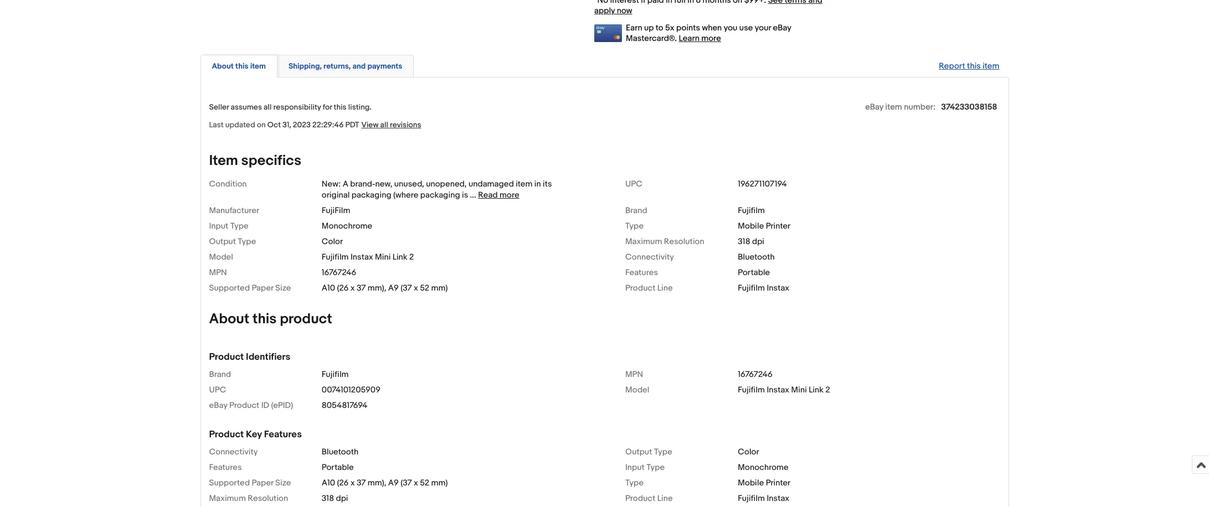 Task type: vqa. For each thing, say whether or not it's contained in the screenshot.
Product Line
yes



Task type: describe. For each thing, give the bounding box(es) containing it.
product
[[280, 311, 332, 328]]

2 horizontal spatial features
[[625, 268, 658, 278]]

ebay for ebay item number: 374233038158
[[865, 102, 884, 112]]

ebay for ebay product id (epid)
[[209, 401, 227, 411]]

earn up to 5x points when you use your ebay mastercard®.
[[626, 23, 791, 44]]

1 horizontal spatial input type
[[625, 463, 665, 473]]

see terms and apply now
[[594, 0, 823, 16]]

52 for type
[[420, 478, 429, 489]]

1 horizontal spatial 318
[[738, 236, 750, 247]]

see
[[768, 0, 783, 5]]

1 vertical spatial 16767246
[[738, 370, 773, 380]]

for
[[323, 102, 332, 112]]

and for returns,
[[353, 61, 366, 71]]

size for product line
[[275, 283, 291, 294]]

seller
[[209, 102, 229, 112]]

report this item link
[[934, 55, 1005, 77]]

1 horizontal spatial monochrome
[[738, 463, 789, 473]]

1 vertical spatial mpn
[[625, 370, 643, 380]]

0 vertical spatial mpn
[[209, 268, 227, 278]]

payments
[[368, 61, 402, 71]]

shipping,
[[289, 61, 322, 71]]

learn more
[[679, 33, 721, 44]]

on
[[257, 120, 266, 130]]

specifics
[[241, 152, 301, 169]]

assumes
[[231, 102, 262, 112]]

0 horizontal spatial maximum
[[209, 494, 246, 504]]

1 horizontal spatial output type
[[625, 447, 672, 458]]

points
[[676, 23, 700, 33]]

last
[[209, 120, 224, 130]]

unused,
[[394, 179, 424, 189]]

listing.
[[348, 102, 372, 112]]

responsibility
[[273, 102, 321, 112]]

0 horizontal spatial all
[[264, 102, 272, 112]]

22:29:46
[[312, 120, 344, 130]]

supported paper size for type
[[209, 478, 291, 489]]

1 horizontal spatial bluetooth
[[738, 252, 775, 263]]

upc for 0074101205909
[[209, 385, 226, 396]]

to
[[656, 23, 663, 33]]

read more
[[478, 190, 519, 200]]

seller assumes all responsibility for this listing.
[[209, 102, 372, 112]]

1 horizontal spatial all
[[380, 120, 388, 130]]

(37 for type
[[401, 478, 412, 489]]

1 horizontal spatial connectivity
[[625, 252, 674, 263]]

identifiers
[[246, 352, 290, 363]]

learn
[[679, 33, 700, 44]]

about this item button
[[212, 61, 266, 71]]

1 horizontal spatial 2
[[826, 385, 830, 396]]

updated
[[225, 120, 255, 130]]

fujifilm
[[322, 205, 350, 216]]

ebay inside earn up to 5x points when you use your ebay mastercard®.
[[773, 23, 791, 33]]

a9 for product line
[[388, 283, 399, 294]]

0 vertical spatial maximum
[[625, 236, 662, 247]]

0 vertical spatial link
[[393, 252, 408, 263]]

view all revisions link
[[359, 120, 421, 130]]

see terms and apply now link
[[594, 0, 823, 16]]

31,
[[283, 120, 291, 130]]

pdt
[[345, 120, 359, 130]]

0 vertical spatial dpi
[[752, 236, 764, 247]]

0 vertical spatial maximum resolution
[[625, 236, 704, 247]]

2 packaging from the left
[[420, 190, 460, 200]]

new:
[[322, 179, 341, 189]]

product line for 318 dpi
[[625, 494, 673, 504]]

id
[[261, 401, 269, 411]]

(epid)
[[271, 401, 293, 411]]

about this item
[[212, 61, 266, 71]]

mm), for product line
[[368, 283, 386, 294]]

mastercard®.
[[626, 33, 677, 44]]

undamaged
[[469, 179, 514, 189]]

shipping, returns, and payments button
[[289, 61, 402, 71]]

1 vertical spatial output
[[625, 447, 652, 458]]

a9 for type
[[388, 478, 399, 489]]

mobile for item specifics
[[738, 221, 764, 232]]

mobile printer for item specifics
[[738, 221, 791, 232]]

key
[[246, 429, 262, 440]]

up
[[644, 23, 654, 33]]

instax for 318 dpi
[[767, 494, 790, 504]]

report
[[939, 61, 965, 71]]

1 horizontal spatial brand
[[625, 205, 647, 216]]

product identifiers
[[209, 352, 290, 363]]

this for about this product
[[253, 311, 277, 328]]

and for terms
[[809, 0, 823, 5]]

you
[[724, 23, 738, 33]]

is
[[462, 190, 468, 200]]

product key features
[[209, 429, 302, 440]]

1 vertical spatial model
[[625, 385, 649, 396]]

printer for product key features
[[766, 478, 791, 489]]

when
[[702, 23, 722, 33]]

0 vertical spatial input
[[209, 221, 228, 232]]

item
[[209, 152, 238, 169]]

(where
[[393, 190, 418, 200]]

1 vertical spatial dpi
[[336, 494, 348, 504]]

0 vertical spatial monochrome
[[322, 221, 372, 232]]

1 vertical spatial input
[[625, 463, 645, 473]]

about for about this product
[[209, 311, 249, 328]]

0 horizontal spatial output type
[[209, 236, 256, 247]]

196271107194
[[738, 179, 787, 189]]

upc for 196271107194
[[625, 179, 642, 189]]

0 vertical spatial model
[[209, 252, 233, 263]]

1 vertical spatial link
[[809, 385, 824, 396]]

paper for type
[[252, 478, 274, 489]]

ebay product id (epid)
[[209, 401, 293, 411]]

mm) for product line
[[431, 283, 448, 294]]

supported for product line
[[209, 283, 250, 294]]

apply
[[594, 5, 615, 16]]

0 horizontal spatial resolution
[[248, 494, 288, 504]]

size for type
[[275, 478, 291, 489]]

2023
[[293, 120, 311, 130]]

1 packaging from the left
[[352, 190, 391, 200]]

manufacturer
[[209, 205, 259, 216]]

0 horizontal spatial 16767246
[[322, 268, 356, 278]]

instax for a10 (26 x 37 mm), a9 (37 x 52 mm)
[[767, 283, 790, 294]]

use
[[739, 23, 753, 33]]

1 horizontal spatial 318 dpi
[[738, 236, 764, 247]]

0 horizontal spatial connectivity
[[209, 447, 258, 458]]

tab list containing about this item
[[200, 53, 1009, 78]]

about this product
[[209, 311, 332, 328]]

a10 (26 x 37 mm), a9 (37 x 52 mm) for product line
[[322, 283, 448, 294]]

(26 for type
[[337, 478, 349, 489]]

a10 (26 x 37 mm), a9 (37 x 52 mm) for type
[[322, 478, 448, 489]]

fujifilm instax for 318 dpi
[[738, 494, 790, 504]]

line for a10 (26 x 37 mm), a9 (37 x 52 mm)
[[657, 283, 673, 294]]

item right report
[[983, 61, 1000, 71]]

0 vertical spatial output
[[209, 236, 236, 247]]

0 horizontal spatial 2
[[409, 252, 414, 263]]

shipping, returns, and payments
[[289, 61, 402, 71]]

new,
[[375, 179, 392, 189]]

0 horizontal spatial brand
[[209, 370, 231, 380]]

mobile for product key features
[[738, 478, 764, 489]]

more for read more
[[500, 190, 519, 200]]

a10 for product line
[[322, 283, 335, 294]]

revisions
[[390, 120, 421, 130]]



Task type: locate. For each thing, give the bounding box(es) containing it.
1 horizontal spatial 16767246
[[738, 370, 773, 380]]

supported up about this product
[[209, 283, 250, 294]]

1 (37 from the top
[[401, 283, 412, 294]]

fujifilm instax mini link 2
[[322, 252, 414, 263], [738, 385, 830, 396]]

1 printer from the top
[[766, 221, 791, 232]]

a9
[[388, 283, 399, 294], [388, 478, 399, 489]]

this right for
[[334, 102, 347, 112]]

2 product line from the top
[[625, 494, 673, 504]]

1 horizontal spatial color
[[738, 447, 759, 458]]

1 vertical spatial all
[[380, 120, 388, 130]]

0 vertical spatial input type
[[209, 221, 249, 232]]

0 vertical spatial brand
[[625, 205, 647, 216]]

unopened,
[[426, 179, 467, 189]]

1 vertical spatial mm)
[[431, 478, 448, 489]]

8054817694
[[322, 401, 368, 411]]

1 vertical spatial mini
[[791, 385, 807, 396]]

about up product identifiers
[[209, 311, 249, 328]]

supported down key
[[209, 478, 250, 489]]

0 vertical spatial about
[[212, 61, 234, 71]]

item
[[983, 61, 1000, 71], [250, 61, 266, 71], [886, 102, 902, 112], [516, 179, 533, 189]]

this up identifiers
[[253, 311, 277, 328]]

2 a10 from the top
[[322, 478, 335, 489]]

1 a10 (26 x 37 mm), a9 (37 x 52 mm) from the top
[[322, 283, 448, 294]]

and
[[809, 0, 823, 5], [353, 61, 366, 71]]

read more button
[[478, 190, 519, 200]]

item inside new: a brand-new, unused, unopened, undamaged item in its original packaging (where packaging is ...
[[516, 179, 533, 189]]

1 mm), from the top
[[368, 283, 386, 294]]

2 mobile printer from the top
[[738, 478, 791, 489]]

0 horizontal spatial features
[[209, 463, 242, 473]]

mobile
[[738, 221, 764, 232], [738, 478, 764, 489]]

connectivity
[[625, 252, 674, 263], [209, 447, 258, 458]]

2
[[409, 252, 414, 263], [826, 385, 830, 396]]

1 vertical spatial paper
[[252, 478, 274, 489]]

1 vertical spatial a10 (26 x 37 mm), a9 (37 x 52 mm)
[[322, 478, 448, 489]]

0 vertical spatial portable
[[738, 268, 770, 278]]

2 paper from the top
[[252, 478, 274, 489]]

1 vertical spatial mobile printer
[[738, 478, 791, 489]]

about
[[212, 61, 234, 71], [209, 311, 249, 328]]

0 vertical spatial mobile printer
[[738, 221, 791, 232]]

link
[[393, 252, 408, 263], [809, 385, 824, 396]]

0 horizontal spatial mini
[[375, 252, 391, 263]]

1 37 from the top
[[357, 283, 366, 294]]

(26
[[337, 283, 349, 294], [337, 478, 349, 489]]

2 mm), from the top
[[368, 478, 386, 489]]

1 mobile from the top
[[738, 221, 764, 232]]

more down undamaged
[[500, 190, 519, 200]]

more left you
[[701, 33, 721, 44]]

0 vertical spatial supported
[[209, 283, 250, 294]]

2 fujifilm instax from the top
[[738, 494, 790, 504]]

color
[[322, 236, 343, 247], [738, 447, 759, 458]]

mm), for type
[[368, 478, 386, 489]]

more for learn more
[[701, 33, 721, 44]]

item left number:
[[886, 102, 902, 112]]

bluetooth
[[738, 252, 775, 263], [322, 447, 359, 458]]

1 (26 from the top
[[337, 283, 349, 294]]

0 horizontal spatial ebay
[[209, 401, 227, 411]]

0 vertical spatial color
[[322, 236, 343, 247]]

and inside see terms and apply now
[[809, 0, 823, 5]]

1 horizontal spatial ebay
[[773, 23, 791, 33]]

(26 for product line
[[337, 283, 349, 294]]

1 vertical spatial 37
[[357, 478, 366, 489]]

product line for a10 (26 x 37 mm), a9 (37 x 52 mm)
[[625, 283, 673, 294]]

new: a brand-new, unused, unopened, undamaged item in its original packaging (where packaging is ...
[[322, 179, 552, 200]]

product
[[625, 283, 656, 294], [209, 352, 244, 363], [229, 401, 259, 411], [209, 429, 244, 440], [625, 494, 656, 504]]

2 52 from the top
[[420, 478, 429, 489]]

report this item
[[939, 61, 1000, 71]]

0 vertical spatial a10
[[322, 283, 335, 294]]

1 supported paper size from the top
[[209, 283, 291, 294]]

0 horizontal spatial upc
[[209, 385, 226, 396]]

1 vertical spatial a10
[[322, 478, 335, 489]]

terms
[[785, 0, 807, 5]]

1 paper from the top
[[252, 283, 274, 294]]

0 vertical spatial fujifilm instax mini link 2
[[322, 252, 414, 263]]

paper up about this product
[[252, 283, 274, 294]]

type
[[230, 221, 249, 232], [625, 221, 644, 232], [238, 236, 256, 247], [654, 447, 672, 458], [647, 463, 665, 473], [625, 478, 644, 489]]

0 horizontal spatial bluetooth
[[322, 447, 359, 458]]

supported for type
[[209, 478, 250, 489]]

in
[[534, 179, 541, 189]]

1 line from the top
[[657, 283, 673, 294]]

2 supported paper size from the top
[[209, 478, 291, 489]]

dpi
[[752, 236, 764, 247], [336, 494, 348, 504]]

printer for item specifics
[[766, 221, 791, 232]]

1 vertical spatial supported
[[209, 478, 250, 489]]

fujifilm instax for a10 (26 x 37 mm), a9 (37 x 52 mm)
[[738, 283, 790, 294]]

about up seller
[[212, 61, 234, 71]]

0 horizontal spatial color
[[322, 236, 343, 247]]

mobile printer for product key features
[[738, 478, 791, 489]]

1 vertical spatial 318 dpi
[[322, 494, 348, 504]]

supported
[[209, 283, 250, 294], [209, 478, 250, 489]]

1 horizontal spatial maximum resolution
[[625, 236, 704, 247]]

0 vertical spatial fujifilm instax
[[738, 283, 790, 294]]

2 printer from the top
[[766, 478, 791, 489]]

1 supported from the top
[[209, 283, 250, 294]]

0 horizontal spatial dpi
[[336, 494, 348, 504]]

mobile printer
[[738, 221, 791, 232], [738, 478, 791, 489]]

1 vertical spatial 52
[[420, 478, 429, 489]]

0 vertical spatial output type
[[209, 236, 256, 247]]

resolution
[[664, 236, 704, 247], [248, 494, 288, 504]]

0 horizontal spatial 318 dpi
[[322, 494, 348, 504]]

all
[[264, 102, 272, 112], [380, 120, 388, 130]]

1 vertical spatial 318
[[322, 494, 334, 504]]

1 vertical spatial a9
[[388, 478, 399, 489]]

this up assumes
[[235, 61, 248, 71]]

2 a10 (26 x 37 mm), a9 (37 x 52 mm) from the top
[[322, 478, 448, 489]]

1 fujifilm instax from the top
[[738, 283, 790, 294]]

1 a9 from the top
[[388, 283, 399, 294]]

1 vertical spatial connectivity
[[209, 447, 258, 458]]

and right returns,
[[353, 61, 366, 71]]

paper down 'product key features'
[[252, 478, 274, 489]]

(37 for product line
[[401, 283, 412, 294]]

1 vertical spatial line
[[657, 494, 673, 504]]

1 vertical spatial portable
[[322, 463, 354, 473]]

this for about this item
[[235, 61, 248, 71]]

2 vertical spatial ebay
[[209, 401, 227, 411]]

1 horizontal spatial more
[[701, 33, 721, 44]]

this
[[967, 61, 981, 71], [235, 61, 248, 71], [334, 102, 347, 112], [253, 311, 277, 328]]

this inside button
[[235, 61, 248, 71]]

1 vertical spatial (26
[[337, 478, 349, 489]]

ebay
[[773, 23, 791, 33], [865, 102, 884, 112], [209, 401, 227, 411]]

0 horizontal spatial mpn
[[209, 268, 227, 278]]

all right view
[[380, 120, 388, 130]]

maximum
[[625, 236, 662, 247], [209, 494, 246, 504]]

0 vertical spatial supported paper size
[[209, 283, 291, 294]]

condition
[[209, 179, 247, 189]]

packaging
[[352, 190, 391, 200], [420, 190, 460, 200]]

about inside button
[[212, 61, 234, 71]]

number:
[[904, 102, 936, 112]]

2 a9 from the top
[[388, 478, 399, 489]]

item left in
[[516, 179, 533, 189]]

1 horizontal spatial fujifilm instax mini link 2
[[738, 385, 830, 396]]

0 vertical spatial a9
[[388, 283, 399, 294]]

0 horizontal spatial output
[[209, 236, 236, 247]]

a10 for type
[[322, 478, 335, 489]]

1 mobile printer from the top
[[738, 221, 791, 232]]

a10 (26 x 37 mm), a9 (37 x 52 mm)
[[322, 283, 448, 294], [322, 478, 448, 489]]

2 (26 from the top
[[337, 478, 349, 489]]

now
[[617, 5, 632, 16]]

0 vertical spatial all
[[264, 102, 272, 112]]

374233038158
[[941, 102, 997, 112]]

0 horizontal spatial input
[[209, 221, 228, 232]]

2 mm) from the top
[[431, 478, 448, 489]]

input type
[[209, 221, 249, 232], [625, 463, 665, 473]]

1 vertical spatial input type
[[625, 463, 665, 473]]

2 (37 from the top
[[401, 478, 412, 489]]

line for 318 dpi
[[657, 494, 673, 504]]

0 vertical spatial mm),
[[368, 283, 386, 294]]

instax for 0074101205909
[[767, 385, 790, 396]]

upc
[[625, 179, 642, 189], [209, 385, 226, 396]]

1 product line from the top
[[625, 283, 673, 294]]

read
[[478, 190, 498, 200]]

size
[[275, 283, 291, 294], [275, 478, 291, 489]]

2 line from the top
[[657, 494, 673, 504]]

tab list
[[200, 53, 1009, 78]]

0 vertical spatial mobile
[[738, 221, 764, 232]]

0 vertical spatial 52
[[420, 283, 429, 294]]

learn more link
[[679, 33, 721, 44]]

1 52 from the top
[[420, 283, 429, 294]]

1 horizontal spatial link
[[809, 385, 824, 396]]

and inside button
[[353, 61, 366, 71]]

fujifilm instax
[[738, 283, 790, 294], [738, 494, 790, 504]]

mpn
[[209, 268, 227, 278], [625, 370, 643, 380]]

ebay right your on the right top of the page
[[773, 23, 791, 33]]

supported paper size down key
[[209, 478, 291, 489]]

a
[[343, 179, 348, 189]]

original
[[322, 190, 350, 200]]

earn
[[626, 23, 642, 33]]

2 supported from the top
[[209, 478, 250, 489]]

features
[[625, 268, 658, 278], [264, 429, 302, 440], [209, 463, 242, 473]]

1 horizontal spatial maximum
[[625, 236, 662, 247]]

your
[[755, 23, 771, 33]]

5x
[[665, 23, 675, 33]]

0 vertical spatial product line
[[625, 283, 673, 294]]

last updated on oct 31, 2023 22:29:46 pdt view all revisions
[[209, 120, 421, 130]]

printer
[[766, 221, 791, 232], [766, 478, 791, 489]]

0 vertical spatial a10 (26 x 37 mm), a9 (37 x 52 mm)
[[322, 283, 448, 294]]

0 vertical spatial 318 dpi
[[738, 236, 764, 247]]

oct
[[267, 120, 281, 130]]

item inside button
[[250, 61, 266, 71]]

supported paper size up about this product
[[209, 283, 291, 294]]

37
[[357, 283, 366, 294], [357, 478, 366, 489]]

2 horizontal spatial ebay
[[865, 102, 884, 112]]

1 vertical spatial product line
[[625, 494, 673, 504]]

brand-
[[350, 179, 375, 189]]

ebay mastercard image
[[594, 24, 622, 42]]

view
[[361, 120, 379, 130]]

1 mm) from the top
[[431, 283, 448, 294]]

item up assumes
[[250, 61, 266, 71]]

0074101205909
[[322, 385, 381, 396]]

2 37 from the top
[[357, 478, 366, 489]]

all up the on
[[264, 102, 272, 112]]

ebay left the id
[[209, 401, 227, 411]]

0 vertical spatial printer
[[766, 221, 791, 232]]

1 vertical spatial monochrome
[[738, 463, 789, 473]]

packaging down unopened,
[[420, 190, 460, 200]]

instax
[[351, 252, 373, 263], [767, 283, 790, 294], [767, 385, 790, 396], [767, 494, 790, 504]]

1 horizontal spatial output
[[625, 447, 652, 458]]

0 horizontal spatial more
[[500, 190, 519, 200]]

52 for product line
[[420, 283, 429, 294]]

this right report
[[967, 61, 981, 71]]

0 horizontal spatial input type
[[209, 221, 249, 232]]

this for report this item
[[967, 61, 981, 71]]

packaging down brand-
[[352, 190, 391, 200]]

0 vertical spatial 318
[[738, 236, 750, 247]]

37 for product line
[[357, 283, 366, 294]]

1 vertical spatial features
[[264, 429, 302, 440]]

mini
[[375, 252, 391, 263], [791, 385, 807, 396]]

1 vertical spatial about
[[209, 311, 249, 328]]

output type
[[209, 236, 256, 247], [625, 447, 672, 458]]

fujifilm
[[738, 205, 765, 216], [322, 252, 349, 263], [738, 283, 765, 294], [322, 370, 349, 380], [738, 385, 765, 396], [738, 494, 765, 504]]

1 horizontal spatial resolution
[[664, 236, 704, 247]]

0 horizontal spatial 318
[[322, 494, 334, 504]]

1 size from the top
[[275, 283, 291, 294]]

1 vertical spatial brand
[[209, 370, 231, 380]]

0 horizontal spatial link
[[393, 252, 408, 263]]

1 vertical spatial maximum resolution
[[209, 494, 288, 504]]

0 horizontal spatial fujifilm instax mini link 2
[[322, 252, 414, 263]]

...
[[470, 190, 476, 200]]

0 vertical spatial (26
[[337, 283, 349, 294]]

1 vertical spatial 2
[[826, 385, 830, 396]]

paper for product line
[[252, 283, 274, 294]]

1 horizontal spatial portable
[[738, 268, 770, 278]]

1 vertical spatial resolution
[[248, 494, 288, 504]]

1 vertical spatial ebay
[[865, 102, 884, 112]]

1 vertical spatial fujifilm instax
[[738, 494, 790, 504]]

2 mobile from the top
[[738, 478, 764, 489]]

returns,
[[324, 61, 351, 71]]

0 horizontal spatial portable
[[322, 463, 354, 473]]

0 vertical spatial connectivity
[[625, 252, 674, 263]]

2 size from the top
[[275, 478, 291, 489]]

and right "terms"
[[809, 0, 823, 5]]

its
[[543, 179, 552, 189]]

about for about this item
[[212, 61, 234, 71]]

1 a10 from the top
[[322, 283, 335, 294]]

supported paper size for product line
[[209, 283, 291, 294]]

item specifics
[[209, 152, 301, 169]]

ebay item number: 374233038158
[[865, 102, 997, 112]]

ebay left number:
[[865, 102, 884, 112]]

more
[[701, 33, 721, 44], [500, 190, 519, 200]]

mm) for type
[[431, 478, 448, 489]]

1 horizontal spatial model
[[625, 385, 649, 396]]

1 horizontal spatial features
[[264, 429, 302, 440]]

0 vertical spatial ebay
[[773, 23, 791, 33]]

37 for type
[[357, 478, 366, 489]]

0 horizontal spatial packaging
[[352, 190, 391, 200]]

1 vertical spatial maximum
[[209, 494, 246, 504]]



